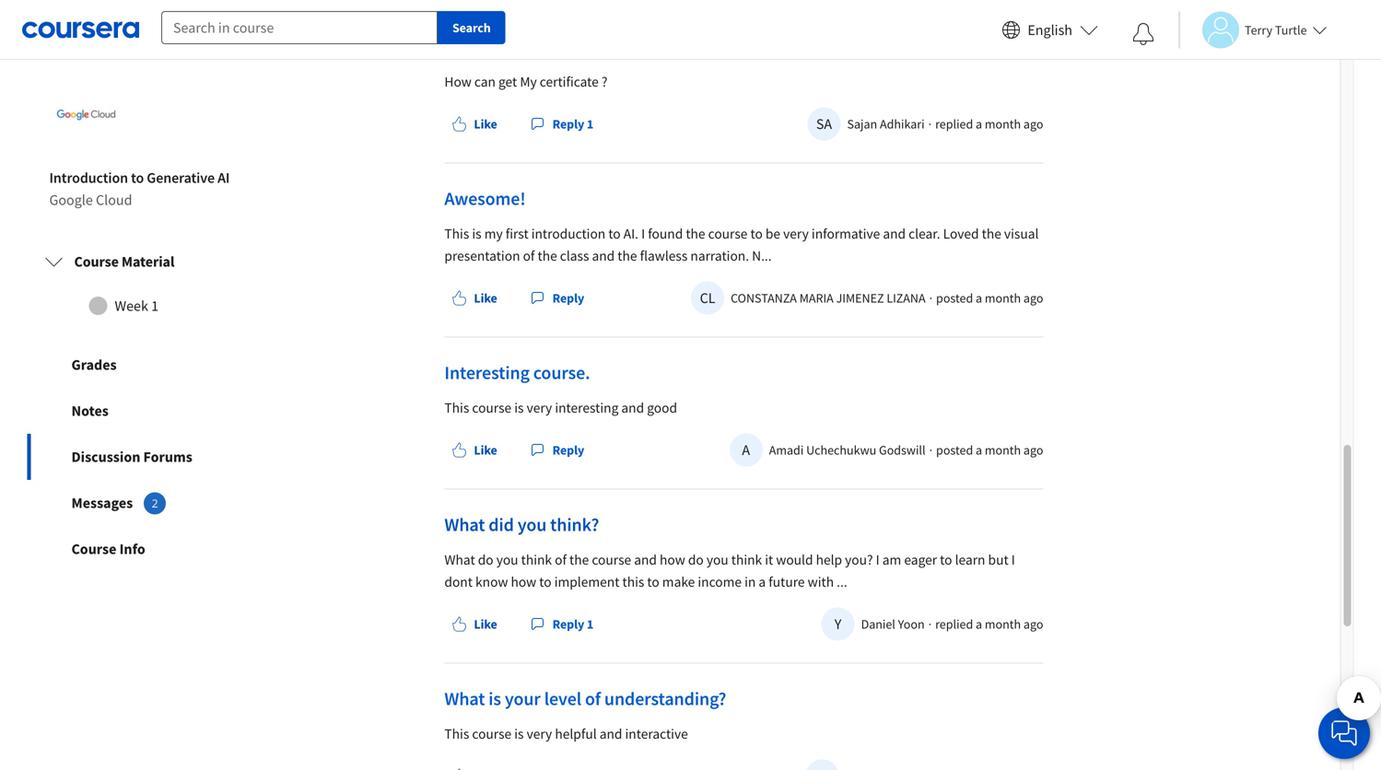 Task type: vqa. For each thing, say whether or not it's contained in the screenshot.


Task type: describe. For each thing, give the bounding box(es) containing it.
my
[[485, 225, 503, 242]]

cl
[[700, 289, 716, 307]]

3 reply from the top
[[553, 442, 585, 459]]

ago for what did you think?
[[1024, 616, 1044, 633]]

introduction to generative ai google cloud
[[49, 169, 230, 209]]

posted for awesome!
[[937, 290, 974, 306]]

amadi
[[770, 442, 804, 459]]

yoon
[[899, 616, 925, 633]]

show notifications image
[[1133, 23, 1155, 45]]

the left visual
[[982, 225, 1002, 242]]

thumbs up image for awesome!
[[452, 291, 467, 306]]

2 do from the left
[[689, 551, 704, 569]]

course for course material
[[74, 253, 119, 271]]

uchechukwu
[[807, 442, 877, 459]]

certificate
[[540, 73, 599, 90]]

helpful
[[555, 725, 597, 743]]

interesting
[[445, 361, 530, 384]]

very for is
[[527, 725, 552, 743]]

· for interesting course.
[[930, 442, 933, 459]]

and left good
[[622, 399, 645, 417]]

week 1 link
[[45, 288, 275, 325]]

terry turtle
[[1245, 22, 1308, 38]]

1 reply from the top
[[553, 116, 585, 132]]

you for think?
[[518, 513, 547, 536]]

constanza maria jimenez lizana
[[731, 290, 926, 306]]

terry
[[1245, 22, 1273, 38]]

is down your
[[515, 725, 524, 743]]

2 think from the left
[[732, 551, 763, 569]]

found
[[648, 225, 683, 242]]

understanding?
[[605, 688, 727, 711]]

course info
[[71, 540, 145, 559]]

discussion forums
[[71, 448, 192, 467]]

info
[[119, 540, 145, 559]]

thumbs up image for what did you think?
[[452, 617, 467, 632]]

google
[[49, 191, 93, 209]]

like for what did you think?
[[474, 616, 498, 633]]

class
[[560, 247, 589, 264]]

notes
[[71, 402, 109, 421]]

would
[[777, 551, 814, 569]]

n...
[[752, 247, 772, 264]]

help center image
[[1334, 723, 1356, 745]]

like button for awesome!
[[445, 282, 505, 315]]

generative
[[147, 169, 215, 187]]

cloud
[[96, 191, 132, 209]]

good
[[647, 399, 678, 417]]

you for think
[[497, 551, 519, 569]]

· posted a month ago for awesome!
[[930, 290, 1044, 306]]

this for awesome!
[[445, 225, 470, 242]]

make
[[663, 573, 695, 591]]

in
[[745, 573, 756, 591]]

interesting
[[555, 399, 619, 417]]

what for what do you think of the course and how do you think it would help you? i am eager to learn but i dont know how to implement this to make income in a future with ...
[[445, 551, 475, 569]]

the down ai.
[[618, 247, 638, 264]]

constanza
[[731, 290, 797, 306]]

flawless
[[640, 247, 688, 264]]

interesting course. link
[[445, 361, 591, 384]]

month for certificate
[[985, 116, 1022, 132]]

notes link
[[27, 388, 293, 434]]

1 horizontal spatial i
[[876, 551, 880, 569]]

google cloud image
[[49, 79, 123, 152]]

month for what did you think?
[[985, 616, 1022, 633]]

month for interesting course.
[[985, 442, 1022, 459]]

· replied a month ago for what did you think?
[[929, 616, 1044, 633]]

· for certificate
[[929, 116, 932, 132]]

presentation
[[445, 247, 520, 264]]

ago for awesome!
[[1024, 290, 1044, 306]]

ago for certificate
[[1024, 116, 1044, 132]]

week 1
[[115, 297, 159, 315]]

discussion
[[71, 448, 140, 467]]

it
[[765, 551, 774, 569]]

like for awesome!
[[474, 290, 498, 306]]

course material
[[74, 253, 175, 271]]

did
[[489, 513, 514, 536]]

of for think
[[555, 551, 567, 569]]

what is your level of understanding? link
[[445, 688, 727, 711]]

· posted a month ago for interesting course.
[[930, 442, 1044, 459]]

2 horizontal spatial i
[[1012, 551, 1016, 569]]

is inside this is my first introduction to ai. i found the course to be very informative and clear. loved the visual presentation of the class and the flawless narration. n...
[[472, 225, 482, 242]]

a for awesome!
[[976, 290, 983, 306]]

to right this
[[648, 573, 660, 591]]

you?
[[846, 551, 874, 569]]

search
[[453, 19, 491, 36]]

like button for certificate
[[445, 107, 505, 140]]

sajan adhikari
[[848, 116, 925, 132]]

get
[[499, 73, 517, 90]]

this
[[623, 573, 645, 591]]

introduction
[[532, 225, 606, 242]]

a for certificate
[[976, 116, 983, 132]]

reply link for interesting course.
[[523, 434, 592, 467]]

this course is very helpful and interactive
[[445, 725, 688, 743]]

adhikari
[[880, 116, 925, 132]]

to left learn
[[941, 551, 953, 569]]

1 do from the left
[[478, 551, 494, 569]]

...
[[837, 573, 848, 591]]

narration.
[[691, 247, 750, 264]]

very inside this is my first introduction to ai. i found the course to be very informative and clear. loved the visual presentation of the class and the flawless narration. n...
[[784, 225, 809, 242]]

help
[[816, 551, 843, 569]]

sajan
[[848, 116, 878, 132]]

like button for what did you think?
[[445, 608, 505, 641]]

and right the class
[[592, 247, 615, 264]]

course info link
[[27, 527, 293, 573]]

your
[[505, 688, 541, 711]]

jimenez
[[837, 290, 885, 306]]

Search in course text field
[[161, 11, 438, 44]]

think?
[[551, 513, 600, 536]]

replied for what did you think?
[[936, 616, 974, 633]]

?
[[602, 73, 608, 90]]

messages
[[71, 494, 133, 513]]

chat with us image
[[1330, 719, 1360, 749]]

this for what is your level of understanding?
[[445, 725, 470, 743]]

english
[[1028, 21, 1073, 39]]

and inside 'what do you think of the course and how do you think it would help you? i am eager to learn but i dont know how to implement this to make income in a future with ...'
[[634, 551, 657, 569]]

first
[[506, 225, 529, 242]]

introduction
[[49, 169, 128, 187]]

course.
[[534, 361, 591, 384]]

level
[[545, 688, 582, 711]]

a
[[743, 441, 751, 459]]

2
[[152, 496, 158, 511]]

i inside this is my first introduction to ai. i found the course to be very informative and clear. loved the visual presentation of the class and the flawless narration. n...
[[642, 225, 645, 242]]



Task type: locate. For each thing, give the bounding box(es) containing it.
a right adhikari in the right of the page
[[976, 116, 983, 132]]

2 reply 1 from the top
[[553, 616, 594, 633]]

to left "implement"
[[540, 573, 552, 591]]

y
[[835, 615, 842, 634]]

2 this from the top
[[445, 399, 470, 417]]

loved
[[944, 225, 980, 242]]

1 vertical spatial very
[[527, 399, 552, 417]]

2 reply link from the top
[[523, 434, 592, 467]]

what do you think of the course and how do you think it would help you? i am eager to learn but i dont know how to implement this to make income in a future with ...
[[445, 551, 1016, 591]]

the left the class
[[538, 247, 558, 264]]

coursera image
[[22, 15, 139, 44]]

like down can
[[474, 116, 498, 132]]

posted right godswill
[[937, 442, 974, 459]]

1 · posted a month ago from the top
[[930, 290, 1044, 306]]

1 right week
[[151, 297, 159, 315]]

0 vertical spatial · replied a month ago
[[929, 116, 1044, 132]]

clear.
[[909, 225, 941, 242]]

ago for interesting course.
[[1024, 442, 1044, 459]]

very left helpful
[[527, 725, 552, 743]]

course left info
[[71, 540, 117, 559]]

reply down this course is very   interesting   and good
[[553, 442, 585, 459]]

1 ago from the top
[[1024, 116, 1044, 132]]

course up narration.
[[709, 225, 748, 242]]

how can get my certificate ?
[[445, 73, 608, 90]]

what for what did you think?
[[445, 513, 485, 536]]

1 vertical spatial · posted a month ago
[[930, 442, 1044, 459]]

2 replied from the top
[[936, 616, 974, 633]]

like button down 'presentation'
[[445, 282, 505, 315]]

do up make
[[689, 551, 704, 569]]

but
[[989, 551, 1009, 569]]

what left the did
[[445, 513, 485, 536]]

of up "implement"
[[555, 551, 567, 569]]

reply 1 link down certificate
[[523, 107, 601, 140]]

think down what did you think?
[[521, 551, 552, 569]]

1 vertical spatial reply link
[[523, 434, 592, 467]]

this for interesting course.
[[445, 399, 470, 417]]

1 posted from the top
[[937, 290, 974, 306]]

think
[[521, 551, 552, 569], [732, 551, 763, 569]]

dont
[[445, 573, 473, 591]]

0 vertical spatial posted
[[937, 290, 974, 306]]

1 like from the top
[[474, 116, 498, 132]]

reply 1 link for what did you think?
[[523, 608, 601, 641]]

this inside this is my first introduction to ai. i found the course to be very informative and clear. loved the visual presentation of the class and the flawless narration. n...
[[445, 225, 470, 242]]

amadi uchechukwu godswill
[[770, 442, 926, 459]]

1 vertical spatial posted
[[937, 442, 974, 459]]

· posted a month ago
[[930, 290, 1044, 306], [930, 442, 1044, 459]]

income
[[698, 573, 742, 591]]

awesome!
[[445, 187, 526, 210]]

the inside 'what do you think of the course and how do you think it would help you? i am eager to learn but i dont know how to implement this to make income in a future with ...'
[[570, 551, 589, 569]]

0 horizontal spatial i
[[642, 225, 645, 242]]

think left it
[[732, 551, 763, 569]]

2 month from the top
[[985, 290, 1022, 306]]

0 vertical spatial course
[[74, 253, 119, 271]]

you
[[518, 513, 547, 536], [497, 551, 519, 569], [707, 551, 729, 569]]

4 reply from the top
[[553, 616, 585, 633]]

1 vertical spatial course
[[71, 540, 117, 559]]

english button
[[995, 0, 1106, 60]]

2 like from the top
[[474, 290, 498, 306]]

2 · replied a month ago from the top
[[929, 616, 1044, 633]]

1 horizontal spatial of
[[555, 551, 567, 569]]

1 vertical spatial thumbs up image
[[452, 617, 467, 632]]

thumbs up image down how
[[452, 117, 467, 131]]

thumbs up image for interesting course.
[[452, 443, 467, 458]]

eager
[[905, 551, 938, 569]]

thumbs up image down dont
[[452, 617, 467, 632]]

2 thumbs up image from the top
[[452, 617, 467, 632]]

of inside this is my first introduction to ai. i found the course to be very informative and clear. loved the visual presentation of the class and the flawless narration. n...
[[523, 247, 535, 264]]

this
[[445, 225, 470, 242], [445, 399, 470, 417], [445, 725, 470, 743]]

· replied a month ago right adhikari in the right of the page
[[929, 116, 1044, 132]]

future
[[769, 573, 805, 591]]

0 horizontal spatial how
[[511, 573, 537, 591]]

of
[[523, 247, 535, 264], [555, 551, 567, 569], [585, 688, 601, 711]]

lizana
[[887, 290, 926, 306]]

0 vertical spatial 1
[[587, 116, 594, 132]]

of inside 'what do you think of the course and how do you think it would help you? i am eager to learn but i dont know how to implement this to make income in a future with ...'
[[555, 551, 567, 569]]

a for interesting course.
[[976, 442, 983, 459]]

1 what from the top
[[445, 513, 485, 536]]

discussion forums link
[[27, 434, 293, 480]]

0 vertical spatial how
[[660, 551, 686, 569]]

reply 1 down certificate
[[553, 116, 594, 132]]

1 down "implement"
[[587, 616, 594, 633]]

the right found
[[686, 225, 706, 242]]

· replied a month ago
[[929, 116, 1044, 132], [929, 616, 1044, 633]]

reply link down the class
[[523, 282, 592, 315]]

2 reply 1 link from the top
[[523, 608, 601, 641]]

1 replied from the top
[[936, 116, 974, 132]]

course down your
[[472, 725, 512, 743]]

course material button
[[30, 236, 290, 288]]

a down the loved
[[976, 290, 983, 306]]

3 ago from the top
[[1024, 442, 1044, 459]]

implement
[[555, 573, 620, 591]]

1 month from the top
[[985, 116, 1022, 132]]

1 · replied a month ago from the top
[[929, 116, 1044, 132]]

i left am
[[876, 551, 880, 569]]

0 horizontal spatial think
[[521, 551, 552, 569]]

daniel yoon
[[862, 616, 925, 633]]

very right be
[[784, 225, 809, 242]]

1 reply link from the top
[[523, 282, 592, 315]]

do up know
[[478, 551, 494, 569]]

· for what did you think?
[[929, 616, 932, 633]]

like down know
[[474, 616, 498, 633]]

course left material
[[74, 253, 119, 271]]

what up dont
[[445, 551, 475, 569]]

what did you think?
[[445, 513, 600, 536]]

like button down 'interesting'
[[445, 434, 505, 467]]

you up income
[[707, 551, 729, 569]]

1 vertical spatial of
[[555, 551, 567, 569]]

very
[[784, 225, 809, 242], [527, 399, 552, 417], [527, 725, 552, 743]]

1 like button from the top
[[445, 107, 505, 140]]

reply down certificate
[[553, 116, 585, 132]]

like button down dont
[[445, 608, 505, 641]]

this is my first introduction to ai. i found the course to be very informative and clear. loved the visual presentation of the class and the flawless narration. n...
[[445, 225, 1039, 264]]

· replied a month ago down the but on the bottom of page
[[929, 616, 1044, 633]]

reply 1 link for certificate
[[523, 107, 601, 140]]

how right know
[[511, 573, 537, 591]]

2 posted from the top
[[937, 442, 974, 459]]

course inside 'what do you think of the course and how do you think it would help you? i am eager to learn but i dont know how to implement this to make income in a future with ...'
[[592, 551, 632, 569]]

1 reply 1 from the top
[[553, 116, 594, 132]]

3 like button from the top
[[445, 434, 505, 467]]

· right godswill
[[930, 442, 933, 459]]

0 vertical spatial very
[[784, 225, 809, 242]]

0 vertical spatial thumbs up image
[[452, 291, 467, 306]]

· posted a month ago down the loved
[[930, 290, 1044, 306]]

2 what from the top
[[445, 551, 475, 569]]

a inside 'what do you think of the course and how do you think it would help you? i am eager to learn but i dont know how to implement this to make income in a future with ...'
[[759, 573, 766, 591]]

grades
[[71, 356, 117, 374]]

i right the but on the bottom of page
[[1012, 551, 1016, 569]]

4 month from the top
[[985, 616, 1022, 633]]

how
[[445, 73, 472, 90]]

1 horizontal spatial how
[[660, 551, 686, 569]]

what did you think? link
[[445, 513, 600, 536]]

a right godswill
[[976, 442, 983, 459]]

1 vertical spatial reply 1 link
[[523, 608, 601, 641]]

0 horizontal spatial of
[[523, 247, 535, 264]]

learn
[[956, 551, 986, 569]]

like for certificate
[[474, 116, 498, 132]]

1 thumbs up image from the top
[[452, 117, 467, 131]]

is down interesting course. link
[[515, 399, 524, 417]]

1 vertical spatial thumbs up image
[[452, 443, 467, 458]]

0 vertical spatial replied
[[936, 116, 974, 132]]

1 vertical spatial how
[[511, 573, 537, 591]]

reply 1 down "implement"
[[553, 616, 594, 633]]

interactive
[[626, 725, 688, 743]]

· for awesome!
[[930, 290, 933, 306]]

like for interesting course.
[[474, 442, 498, 459]]

2 horizontal spatial of
[[585, 688, 601, 711]]

like button for interesting course.
[[445, 434, 505, 467]]

0 horizontal spatial do
[[478, 551, 494, 569]]

what left your
[[445, 688, 485, 711]]

to
[[131, 169, 144, 187], [609, 225, 621, 242], [751, 225, 763, 242], [941, 551, 953, 569], [540, 573, 552, 591], [648, 573, 660, 591]]

· right lizana
[[930, 290, 933, 306]]

daniel
[[862, 616, 896, 633]]

thumbs up image
[[452, 117, 467, 131], [452, 617, 467, 632]]

1 thumbs up image from the top
[[452, 291, 467, 306]]

2 like button from the top
[[445, 282, 505, 315]]

2 ago from the top
[[1024, 290, 1044, 306]]

0 vertical spatial what
[[445, 513, 485, 536]]

and right helpful
[[600, 725, 623, 743]]

0 vertical spatial of
[[523, 247, 535, 264]]

reply link down this course is very   interesting   and good
[[523, 434, 592, 467]]

1 think from the left
[[521, 551, 552, 569]]

thumbs up image for certificate
[[452, 117, 467, 131]]

like down 'presentation'
[[474, 290, 498, 306]]

2 vertical spatial this
[[445, 725, 470, 743]]

and left clear.
[[883, 225, 906, 242]]

like up the did
[[474, 442, 498, 459]]

0 vertical spatial · posted a month ago
[[930, 290, 1044, 306]]

reply link
[[523, 282, 592, 315], [523, 434, 592, 467]]

to left ai.
[[609, 225, 621, 242]]

course
[[74, 253, 119, 271], [71, 540, 117, 559]]

3 like from the top
[[474, 442, 498, 459]]

reply link for awesome!
[[523, 282, 592, 315]]

0 vertical spatial reply link
[[523, 282, 592, 315]]

a for what did you think?
[[976, 616, 983, 633]]

a down learn
[[976, 616, 983, 633]]

4 ago from the top
[[1024, 616, 1044, 633]]

3 this from the top
[[445, 725, 470, 743]]

4 like button from the top
[[445, 608, 505, 641]]

visual
[[1005, 225, 1039, 242]]

reply 1 for what did you think?
[[553, 616, 594, 633]]

0 vertical spatial reply 1 link
[[523, 107, 601, 140]]

to inside introduction to generative ai google cloud
[[131, 169, 144, 187]]

you up know
[[497, 551, 519, 569]]

1 reply 1 link from the top
[[523, 107, 601, 140]]

1 down certificate
[[587, 116, 594, 132]]

· right yoon at the bottom right
[[929, 616, 932, 633]]

is left my
[[472, 225, 482, 242]]

1 vertical spatial what
[[445, 551, 475, 569]]

like button down can
[[445, 107, 505, 140]]

1 vertical spatial · replied a month ago
[[929, 616, 1044, 633]]

thumbs up image
[[452, 291, 467, 306], [452, 443, 467, 458]]

informative
[[812, 225, 881, 242]]

0 vertical spatial reply 1
[[553, 116, 594, 132]]

thumbs up image down 'interesting'
[[452, 443, 467, 458]]

posted right lizana
[[937, 290, 974, 306]]

1 inside "link"
[[151, 297, 159, 315]]

thumbs up image down 'presentation'
[[452, 291, 467, 306]]

how
[[660, 551, 686, 569], [511, 573, 537, 591]]

the up "implement"
[[570, 551, 589, 569]]

godswill
[[880, 442, 926, 459]]

am
[[883, 551, 902, 569]]

2 vertical spatial of
[[585, 688, 601, 711]]

terry turtle button
[[1179, 12, 1328, 48]]

1 for certificate
[[587, 116, 594, 132]]

turtle
[[1276, 22, 1308, 38]]

with
[[808, 573, 834, 591]]

of right level
[[585, 688, 601, 711]]

i right ai.
[[642, 225, 645, 242]]

replied right adhikari in the right of the page
[[936, 116, 974, 132]]

grades link
[[27, 342, 293, 388]]

certificate link
[[445, 35, 526, 58]]

interesting course.
[[445, 361, 591, 384]]

very down interesting course.
[[527, 399, 552, 417]]

to left be
[[751, 225, 763, 242]]

material
[[122, 253, 175, 271]]

my
[[520, 73, 537, 90]]

reply down "implement"
[[553, 616, 585, 633]]

awesome! link
[[445, 187, 526, 210]]

0 vertical spatial this
[[445, 225, 470, 242]]

2 vertical spatial 1
[[587, 616, 594, 633]]

what is your level of understanding?
[[445, 688, 727, 711]]

4 like from the top
[[474, 616, 498, 633]]

reply 1 link down "implement"
[[523, 608, 601, 641]]

replied for certificate
[[936, 116, 974, 132]]

· right adhikari in the right of the page
[[929, 116, 932, 132]]

month
[[985, 116, 1022, 132], [985, 290, 1022, 306], [985, 442, 1022, 459], [985, 616, 1022, 633]]

maria
[[800, 290, 834, 306]]

can
[[475, 73, 496, 90]]

and up this
[[634, 551, 657, 569]]

3 what from the top
[[445, 688, 485, 711]]

2 reply from the top
[[553, 290, 585, 306]]

1 for what did you think?
[[587, 616, 594, 633]]

a right in
[[759, 573, 766, 591]]

you right the did
[[518, 513, 547, 536]]

search button
[[438, 11, 506, 44]]

to up cloud
[[131, 169, 144, 187]]

2 thumbs up image from the top
[[452, 443, 467, 458]]

posted for interesting course.
[[937, 442, 974, 459]]

course down 'interesting'
[[472, 399, 512, 417]]

of down first
[[523, 247, 535, 264]]

week
[[115, 297, 148, 315]]

1 vertical spatial 1
[[151, 297, 159, 315]]

reply 1 for certificate
[[553, 116, 594, 132]]

course for course info
[[71, 540, 117, 559]]

course inside this is my first introduction to ai. i found the course to be very informative and clear. loved the visual presentation of the class and the flawless narration. n...
[[709, 225, 748, 242]]

how up make
[[660, 551, 686, 569]]

what inside 'what do you think of the course and how do you think it would help you? i am eager to learn but i dont know how to implement this to make income in a future with ...'
[[445, 551, 475, 569]]

ai
[[218, 169, 230, 187]]

ago
[[1024, 116, 1044, 132], [1024, 290, 1044, 306], [1024, 442, 1044, 459], [1024, 616, 1044, 633]]

very for course.
[[527, 399, 552, 417]]

what for what is your level of understanding?
[[445, 688, 485, 711]]

1 vertical spatial reply 1
[[553, 616, 594, 633]]

1
[[587, 116, 594, 132], [151, 297, 159, 315], [587, 616, 594, 633]]

ai.
[[624, 225, 639, 242]]

month for awesome!
[[985, 290, 1022, 306]]

sa
[[817, 115, 833, 133]]

1 horizontal spatial think
[[732, 551, 763, 569]]

reply down the class
[[553, 290, 585, 306]]

· replied a month ago for certificate
[[929, 116, 1044, 132]]

course up this
[[592, 551, 632, 569]]

1 vertical spatial replied
[[936, 616, 974, 633]]

2 · posted a month ago from the top
[[930, 442, 1044, 459]]

course inside dropdown button
[[74, 253, 119, 271]]

2 vertical spatial very
[[527, 725, 552, 743]]

·
[[929, 116, 932, 132], [930, 290, 933, 306], [930, 442, 933, 459], [929, 616, 932, 633]]

replied right yoon at the bottom right
[[936, 616, 974, 633]]

of for level
[[585, 688, 601, 711]]

and
[[883, 225, 906, 242], [592, 247, 615, 264], [622, 399, 645, 417], [634, 551, 657, 569], [600, 725, 623, 743]]

is left your
[[489, 688, 501, 711]]

be
[[766, 225, 781, 242]]

1 horizontal spatial do
[[689, 551, 704, 569]]

3 month from the top
[[985, 442, 1022, 459]]

forums
[[143, 448, 192, 467]]

1 vertical spatial this
[[445, 399, 470, 417]]

1 this from the top
[[445, 225, 470, 242]]

· posted a month ago right godswill
[[930, 442, 1044, 459]]

certificate
[[445, 35, 526, 58]]

reply
[[553, 116, 585, 132], [553, 290, 585, 306], [553, 442, 585, 459], [553, 616, 585, 633]]

2 vertical spatial what
[[445, 688, 485, 711]]

0 vertical spatial thumbs up image
[[452, 117, 467, 131]]



